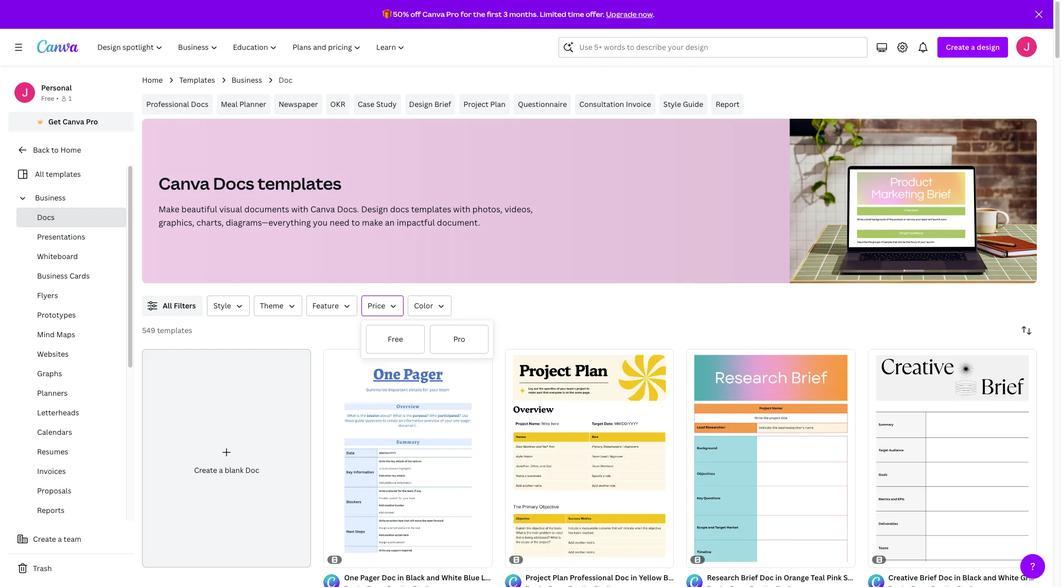 Task type: vqa. For each thing, say whether or not it's contained in the screenshot.
foolproof
no



Task type: describe. For each thing, give the bounding box(es) containing it.
brief for research
[[741, 573, 758, 583]]

and for grey
[[983, 573, 996, 583]]

2 vertical spatial docs
[[37, 213, 55, 222]]

resumes link
[[16, 443, 126, 462]]

1 with from the left
[[291, 204, 308, 215]]

1 black from the left
[[663, 573, 682, 583]]

research brief doc in orange teal pink soft pastels style image
[[686, 349, 855, 568]]

media
[[58, 526, 79, 535]]

all filters
[[163, 301, 196, 311]]

visual
[[219, 204, 242, 215]]

black for creative brief doc in black and white grey editori
[[962, 573, 981, 583]]

teal
[[811, 573, 825, 583]]

create a blank doc element
[[142, 350, 311, 568]]

all for all filters
[[163, 301, 172, 311]]

project plan link
[[459, 94, 510, 115]]

pro inside get canva pro button
[[86, 117, 98, 127]]

1 blue from the left
[[464, 573, 479, 583]]

proposals
[[37, 486, 71, 496]]

months.
[[509, 9, 538, 19]]

create a blank doc
[[194, 466, 259, 476]]

impactful
[[397, 217, 435, 229]]

planners
[[37, 389, 68, 398]]

offer.
[[586, 9, 605, 19]]

a for team
[[58, 535, 62, 545]]

study
[[376, 99, 397, 109]]

price button
[[361, 296, 404, 317]]

and for blue
[[426, 573, 440, 583]]

prototypes
[[37, 310, 76, 320]]

meal planner
[[221, 99, 266, 109]]

price
[[368, 301, 385, 311]]

one pager doc in black and white blue light blue classic professional style link
[[344, 573, 608, 584]]

beautiful
[[181, 204, 217, 215]]

websites link
[[16, 345, 126, 364]]

soft
[[843, 573, 858, 583]]

presentations link
[[16, 228, 126, 247]]

letterheads link
[[16, 404, 126, 423]]

filters
[[174, 301, 196, 311]]

one
[[344, 573, 358, 583]]

mind maps
[[37, 330, 75, 340]]

docs for canva
[[213, 172, 254, 195]]

flyers link
[[16, 286, 126, 306]]

feature
[[312, 301, 339, 311]]

diagrams—everything
[[226, 217, 311, 229]]

report link
[[712, 94, 744, 115]]

letterheads
[[37, 408, 79, 418]]

time
[[568, 9, 584, 19]]

classic
[[518, 573, 543, 583]]

all for all templates
[[35, 169, 44, 179]]

blank
[[225, 466, 244, 476]]

•
[[56, 94, 59, 103]]

social
[[35, 526, 56, 535]]

templates down "all filters" 'button'
[[157, 326, 192, 336]]

make beautiful visual documents with canva docs. design docs templates with photos, videos, graphics, charts, diagrams—everything you need to make an impactful document.
[[159, 204, 533, 229]]

reports
[[37, 506, 65, 516]]

0 vertical spatial business
[[232, 75, 262, 85]]

all templates link
[[14, 165, 120, 184]]

report
[[716, 99, 740, 109]]

style button
[[207, 296, 250, 317]]

creative brief doc in black and white grey editori link
[[888, 573, 1061, 584]]

for
[[460, 9, 472, 19]]

1 horizontal spatial business link
[[232, 75, 262, 86]]

design inside design brief link
[[409, 99, 433, 109]]

a for blank
[[219, 466, 223, 476]]

one pager doc in black and white blue light blue classic professional style image
[[324, 349, 493, 568]]

color
[[414, 301, 433, 311]]

calendars link
[[16, 423, 126, 443]]

templates up documents
[[258, 172, 341, 195]]

questionnaire link
[[514, 94, 571, 115]]

plan for project plan professional doc in yellow black friendly corporate style
[[552, 573, 568, 583]]

in for one pager doc in black and white blue light blue classic professional style
[[397, 573, 404, 583]]

get canva pro
[[48, 117, 98, 127]]

brief for design
[[434, 99, 451, 109]]

light
[[481, 573, 499, 583]]

project plan professional doc in yellow black friendly corporate style link
[[526, 573, 770, 584]]

back to home link
[[8, 140, 134, 161]]

style guide
[[663, 99, 703, 109]]

2 blue from the left
[[501, 573, 516, 583]]

maps
[[56, 330, 75, 340]]

creative
[[888, 573, 918, 583]]

cards
[[69, 271, 90, 281]]

make
[[362, 217, 383, 229]]

0 vertical spatial pro
[[446, 9, 459, 19]]

free •
[[41, 94, 59, 103]]

0 vertical spatial home
[[142, 75, 163, 85]]

home link
[[142, 75, 163, 86]]

Sort by button
[[1016, 321, 1037, 341]]

plan for project plan
[[490, 99, 506, 109]]

doc right blank
[[245, 466, 259, 476]]

invoices
[[37, 467, 66, 477]]

photos,
[[472, 204, 502, 215]]

549
[[142, 326, 155, 336]]

home inside 'link'
[[60, 145, 81, 155]]

charts,
[[196, 217, 224, 229]]

templates inside 'link'
[[46, 169, 81, 179]]

style inside button
[[213, 301, 231, 311]]

questionnaire
[[518, 99, 567, 109]]

canva inside button
[[62, 117, 84, 127]]

3
[[503, 9, 508, 19]]

case study link
[[353, 94, 401, 115]]

case study
[[358, 99, 397, 109]]

research brief doc in orange teal pink soft pastels style
[[707, 573, 905, 583]]

friendly
[[684, 573, 713, 583]]

canva up beautiful
[[159, 172, 210, 195]]

theme
[[260, 301, 283, 311]]

social media link
[[31, 521, 120, 541]]

doc left yellow
[[615, 573, 629, 583]]

templates inside make beautiful visual documents with canva docs. design docs templates with photos, videos, graphics, charts, diagrams—everything you need to make an impactful document.
[[411, 204, 451, 215]]

pro inside pro button
[[453, 335, 465, 344]]

docs.
[[337, 204, 359, 215]]

free for free •
[[41, 94, 54, 103]]

create a team button
[[8, 530, 134, 550]]

pro button
[[429, 325, 489, 355]]

theme button
[[254, 296, 302, 317]]

grey
[[1020, 573, 1037, 583]]

doc up newspaper
[[279, 75, 293, 85]]

research brief doc in orange teal pink soft pastels style link
[[707, 573, 905, 584]]



Task type: locate. For each thing, give the bounding box(es) containing it.
get
[[48, 117, 61, 127]]

in for research brief doc in orange teal pink soft pastels style
[[775, 573, 782, 583]]

blue left light
[[464, 573, 479, 583]]

plan inside project plan 'link'
[[490, 99, 506, 109]]

0 vertical spatial docs
[[191, 99, 208, 109]]

flyers
[[37, 291, 58, 301]]

brief left project plan
[[434, 99, 451, 109]]

project plan professional doc in yellow black friendly corporate style image
[[505, 349, 674, 568]]

2 horizontal spatial create
[[946, 42, 969, 52]]

blue right light
[[501, 573, 516, 583]]

2 horizontal spatial black
[[962, 573, 981, 583]]

1 horizontal spatial free
[[388, 335, 403, 344]]

1 horizontal spatial with
[[453, 204, 470, 215]]

plan left questionnaire
[[490, 99, 506, 109]]

create for create a design
[[946, 42, 969, 52]]

3 in from the left
[[775, 573, 782, 583]]

upgrade
[[606, 9, 637, 19]]

plan inside project plan professional doc in yellow black friendly corporate style link
[[552, 573, 568, 583]]

1 horizontal spatial brief
[[741, 573, 758, 583]]

canva
[[422, 9, 445, 19], [62, 117, 84, 127], [159, 172, 210, 195], [310, 204, 335, 215]]

business link
[[232, 75, 262, 86], [31, 188, 120, 208]]

0 vertical spatial create
[[946, 42, 969, 52]]

business up meal planner
[[232, 75, 262, 85]]

planners link
[[16, 384, 126, 404]]

white for blue
[[441, 573, 462, 583]]

0 vertical spatial plan
[[490, 99, 506, 109]]

style guide link
[[659, 94, 707, 115]]

50%
[[393, 9, 409, 19]]

design inside make beautiful visual documents with canva docs. design docs templates with photos, videos, graphics, charts, diagrams—everything you need to make an impactful document.
[[361, 204, 388, 215]]

you
[[313, 217, 328, 229]]

business link down all templates 'link'
[[31, 188, 120, 208]]

🎁
[[382, 9, 392, 19]]

professional docs link
[[142, 94, 213, 115]]

business link up meal planner
[[232, 75, 262, 86]]

professional
[[146, 99, 189, 109], [570, 573, 613, 583], [544, 573, 588, 583]]

to down docs.
[[352, 217, 360, 229]]

newspaper link
[[274, 94, 322, 115]]

1 horizontal spatial and
[[983, 573, 996, 583]]

style
[[663, 99, 681, 109], [213, 301, 231, 311], [752, 573, 770, 583], [590, 573, 608, 583], [887, 573, 905, 583]]

1 horizontal spatial create
[[194, 466, 217, 476]]

2 horizontal spatial a
[[971, 42, 975, 52]]

create inside create a team button
[[33, 535, 56, 545]]

brief
[[434, 99, 451, 109], [741, 573, 758, 583], [920, 573, 937, 583]]

1 vertical spatial home
[[60, 145, 81, 155]]

549 templates
[[142, 326, 192, 336]]

1 vertical spatial design
[[361, 204, 388, 215]]

Search search field
[[579, 38, 861, 57]]

1 horizontal spatial home
[[142, 75, 163, 85]]

black
[[663, 573, 682, 583], [406, 573, 425, 583], [962, 573, 981, 583]]

consultation invoice link
[[575, 94, 655, 115]]

black for one pager doc in black and white blue light blue classic professional style
[[406, 573, 425, 583]]

1 vertical spatial all
[[163, 301, 172, 311]]

in for creative brief doc in black and white grey editori
[[954, 573, 961, 583]]

templates up impactful
[[411, 204, 451, 215]]

1 horizontal spatial plan
[[552, 573, 568, 583]]

brief right 'creative'
[[920, 573, 937, 583]]

top level navigation element
[[91, 37, 414, 58]]

doc left orange
[[760, 573, 774, 583]]

pastels
[[860, 573, 885, 583]]

🎁 50% off canva pro for the first 3 months. limited time offer. upgrade now .
[[382, 9, 655, 19]]

0 horizontal spatial and
[[426, 573, 440, 583]]

websites
[[37, 350, 69, 359]]

0 vertical spatial design
[[409, 99, 433, 109]]

canva right the get
[[62, 117, 84, 127]]

project right light
[[526, 573, 551, 583]]

all inside 'link'
[[35, 169, 44, 179]]

1 vertical spatial create
[[194, 466, 217, 476]]

all inside 'button'
[[163, 301, 172, 311]]

1 vertical spatial docs
[[213, 172, 254, 195]]

meal planner link
[[217, 94, 270, 115]]

create inside create a design dropdown button
[[946, 42, 969, 52]]

design right study
[[409, 99, 433, 109]]

2 white from the left
[[998, 573, 1019, 583]]

templates down the back to home at the left top of the page
[[46, 169, 81, 179]]

consultation invoice
[[579, 99, 651, 109]]

free for free
[[388, 335, 403, 344]]

0 vertical spatial free
[[41, 94, 54, 103]]

docs up visual
[[213, 172, 254, 195]]

okr link
[[326, 94, 349, 115]]

whiteboard link
[[16, 247, 126, 267]]

creative brief doc in black and white grey editorial style image
[[868, 349, 1037, 568]]

0 vertical spatial business link
[[232, 75, 262, 86]]

0 horizontal spatial all
[[35, 169, 44, 179]]

back to home
[[33, 145, 81, 155]]

plan
[[490, 99, 506, 109], [552, 573, 568, 583]]

plan right classic
[[552, 573, 568, 583]]

0 horizontal spatial plan
[[490, 99, 506, 109]]

1 horizontal spatial white
[[998, 573, 1019, 583]]

1 horizontal spatial docs
[[191, 99, 208, 109]]

1 in from the left
[[631, 573, 637, 583]]

a left design at the top right
[[971, 42, 975, 52]]

a left blank
[[219, 466, 223, 476]]

2 vertical spatial pro
[[453, 335, 465, 344]]

2 vertical spatial create
[[33, 535, 56, 545]]

brief right research
[[741, 573, 758, 583]]

home up all templates 'link'
[[60, 145, 81, 155]]

with right documents
[[291, 204, 308, 215]]

0 horizontal spatial create
[[33, 535, 56, 545]]

2 vertical spatial a
[[58, 535, 62, 545]]

to inside 'link'
[[51, 145, 59, 155]]

free left •
[[41, 94, 54, 103]]

planner
[[239, 99, 266, 109]]

project for project plan
[[464, 99, 488, 109]]

free button
[[366, 325, 425, 355]]

1 horizontal spatial to
[[352, 217, 360, 229]]

1 and from the left
[[426, 573, 440, 583]]

templates
[[179, 75, 215, 85]]

1 horizontal spatial a
[[219, 466, 223, 476]]

0 horizontal spatial home
[[60, 145, 81, 155]]

white left grey
[[998, 573, 1019, 583]]

create
[[946, 42, 969, 52], [194, 466, 217, 476], [33, 535, 56, 545]]

1 vertical spatial pro
[[86, 117, 98, 127]]

0 vertical spatial to
[[51, 145, 59, 155]]

docs up presentations
[[37, 213, 55, 222]]

all down back
[[35, 169, 44, 179]]

white for grey
[[998, 573, 1019, 583]]

canva right off
[[422, 9, 445, 19]]

home
[[142, 75, 163, 85], [60, 145, 81, 155]]

blue
[[464, 573, 479, 583], [501, 573, 516, 583]]

calendars
[[37, 428, 72, 438]]

design brief
[[409, 99, 451, 109]]

2 horizontal spatial docs
[[213, 172, 254, 195]]

create left media
[[33, 535, 56, 545]]

a for design
[[971, 42, 975, 52]]

project inside 'link'
[[464, 99, 488, 109]]

4 in from the left
[[954, 573, 961, 583]]

1 horizontal spatial blue
[[501, 573, 516, 583]]

0 vertical spatial project
[[464, 99, 488, 109]]

color button
[[408, 296, 452, 317]]

mind maps link
[[16, 325, 126, 345]]

1 horizontal spatial black
[[663, 573, 682, 583]]

business up flyers
[[37, 271, 68, 281]]

0 horizontal spatial with
[[291, 204, 308, 215]]

limited
[[540, 9, 566, 19]]

0 horizontal spatial design
[[361, 204, 388, 215]]

documents
[[244, 204, 289, 215]]

invoices link
[[16, 462, 126, 482]]

0 horizontal spatial black
[[406, 573, 425, 583]]

design
[[409, 99, 433, 109], [361, 204, 388, 215]]

canva docs templates
[[159, 172, 341, 195]]

1 vertical spatial to
[[352, 217, 360, 229]]

0 horizontal spatial brief
[[434, 99, 451, 109]]

None search field
[[559, 37, 868, 58]]

editori
[[1039, 573, 1061, 583]]

1 horizontal spatial all
[[163, 301, 172, 311]]

0 horizontal spatial free
[[41, 94, 54, 103]]

1 horizontal spatial design
[[409, 99, 433, 109]]

back
[[33, 145, 50, 155]]

project for project plan professional doc in yellow black friendly corporate style
[[526, 573, 551, 583]]

pager
[[360, 573, 380, 583]]

0 vertical spatial all
[[35, 169, 44, 179]]

1 white from the left
[[441, 573, 462, 583]]

1 vertical spatial free
[[388, 335, 403, 344]]

consultation
[[579, 99, 624, 109]]

2 with from the left
[[453, 204, 470, 215]]

doc
[[279, 75, 293, 85], [245, 466, 259, 476], [615, 573, 629, 583], [382, 573, 396, 583], [760, 573, 774, 583], [938, 573, 952, 583]]

1 vertical spatial plan
[[552, 573, 568, 583]]

0 horizontal spatial to
[[51, 145, 59, 155]]

doc right 'creative'
[[938, 573, 952, 583]]

0 horizontal spatial blue
[[464, 573, 479, 583]]

create left design at the top right
[[946, 42, 969, 52]]

2 vertical spatial business
[[37, 271, 68, 281]]

2 horizontal spatial brief
[[920, 573, 937, 583]]

docs down templates link
[[191, 99, 208, 109]]

james peterson image
[[1016, 37, 1037, 57]]

prototypes link
[[16, 306, 126, 325]]

presentations
[[37, 232, 85, 242]]

.
[[653, 9, 655, 19]]

to right back
[[51, 145, 59, 155]]

mind
[[37, 330, 55, 340]]

a left team
[[58, 535, 62, 545]]

graphics,
[[159, 217, 194, 229]]

feature button
[[306, 296, 357, 317]]

0 horizontal spatial docs
[[37, 213, 55, 222]]

1 vertical spatial a
[[219, 466, 223, 476]]

research
[[707, 573, 739, 583]]

one pager doc in black and white blue light blue classic professional style
[[344, 573, 608, 583]]

canva up you
[[310, 204, 335, 215]]

create for create a blank doc
[[194, 466, 217, 476]]

free inside button
[[388, 335, 403, 344]]

1 vertical spatial business
[[35, 193, 66, 203]]

2 black from the left
[[406, 573, 425, 583]]

a inside button
[[58, 535, 62, 545]]

design up make at the left
[[361, 204, 388, 215]]

create for create a team
[[33, 535, 56, 545]]

need
[[330, 217, 350, 229]]

brief for creative
[[920, 573, 937, 583]]

project right design brief
[[464, 99, 488, 109]]

in
[[631, 573, 637, 583], [397, 573, 404, 583], [775, 573, 782, 583], [954, 573, 961, 583]]

business down all templates
[[35, 193, 66, 203]]

1 horizontal spatial project
[[526, 573, 551, 583]]

white left light
[[441, 573, 462, 583]]

team
[[64, 535, 81, 545]]

all left the filters
[[163, 301, 172, 311]]

0 vertical spatial a
[[971, 42, 975, 52]]

free down price button
[[388, 335, 403, 344]]

home up professional docs
[[142, 75, 163, 85]]

create left blank
[[194, 466, 217, 476]]

graphs link
[[16, 364, 126, 384]]

with up document.
[[453, 204, 470, 215]]

1 vertical spatial business link
[[31, 188, 120, 208]]

0 horizontal spatial project
[[464, 99, 488, 109]]

now
[[638, 9, 653, 19]]

0 horizontal spatial business link
[[31, 188, 120, 208]]

a inside dropdown button
[[971, 42, 975, 52]]

docs
[[191, 99, 208, 109], [213, 172, 254, 195], [37, 213, 55, 222]]

business cards
[[37, 271, 90, 281]]

docs for professional
[[191, 99, 208, 109]]

all templates
[[35, 169, 81, 179]]

canva inside make beautiful visual documents with canva docs. design docs templates with photos, videos, graphics, charts, diagrams—everything you need to make an impactful document.
[[310, 204, 335, 215]]

2 in from the left
[[397, 573, 404, 583]]

orange
[[784, 573, 809, 583]]

0 horizontal spatial white
[[441, 573, 462, 583]]

to inside make beautiful visual documents with canva docs. design docs templates with photos, videos, graphics, charts, diagrams—everything you need to make an impactful document.
[[352, 217, 360, 229]]

2 and from the left
[[983, 573, 996, 583]]

doc right 'pager'
[[382, 573, 396, 583]]

create a blank doc link
[[142, 350, 311, 568]]

0 horizontal spatial a
[[58, 535, 62, 545]]

3 black from the left
[[962, 573, 981, 583]]

1 vertical spatial project
[[526, 573, 551, 583]]

create inside "create a blank doc" element
[[194, 466, 217, 476]]

professional docs
[[146, 99, 208, 109]]



